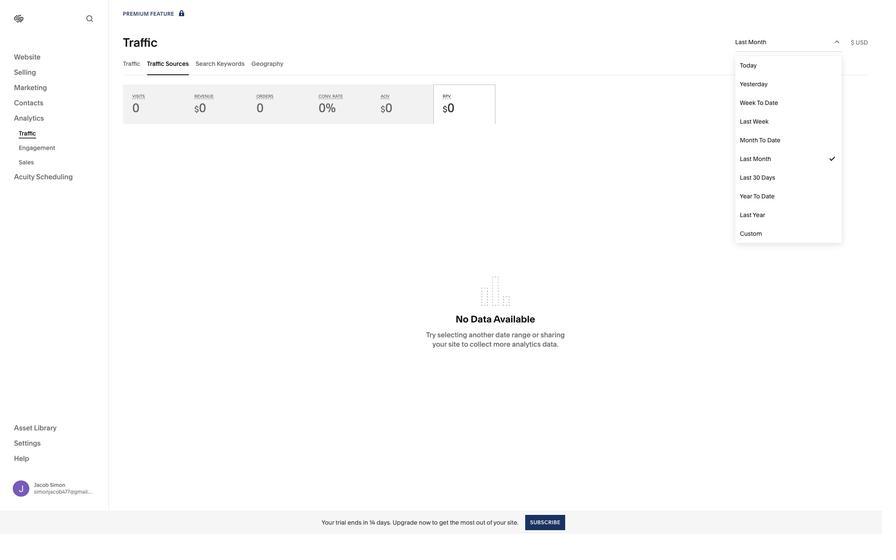 Task type: locate. For each thing, give the bounding box(es) containing it.
year to date
[[740, 193, 775, 200]]

contacts link
[[14, 98, 94, 108]]

library
[[34, 424, 57, 432]]

$ 0 for revenue
[[194, 101, 206, 115]]

your
[[432, 340, 447, 349], [494, 519, 506, 527]]

to for month
[[759, 137, 766, 144]]

to left the get
[[432, 519, 438, 527]]

week to date
[[740, 99, 778, 107]]

month to date
[[740, 137, 781, 144]]

traffic left sources
[[147, 60, 164, 67]]

1 vertical spatial date
[[767, 137, 781, 144]]

2 horizontal spatial $ 0
[[443, 101, 455, 115]]

last week
[[740, 118, 769, 125]]

date up last week
[[765, 99, 778, 107]]

0 down aov
[[385, 101, 393, 115]]

subscribe button
[[525, 515, 565, 531]]

the
[[450, 519, 459, 527]]

website link
[[14, 52, 94, 63]]

month down month to date
[[753, 155, 771, 163]]

date
[[496, 331, 510, 339]]

0 vertical spatial date
[[765, 99, 778, 107]]

0 vertical spatial month
[[748, 38, 766, 46]]

1 vertical spatial month
[[740, 137, 758, 144]]

now
[[419, 519, 431, 527]]

sales
[[19, 159, 34, 166]]

$ 0
[[194, 101, 206, 115], [381, 101, 393, 115], [443, 101, 455, 115]]

0 down revenue
[[199, 101, 206, 115]]

1 vertical spatial your
[[494, 519, 506, 527]]

traffic
[[123, 35, 157, 50], [123, 60, 140, 67], [147, 60, 164, 67], [19, 130, 36, 137]]

year up last year
[[740, 193, 752, 200]]

sources
[[166, 60, 189, 67]]

no data available
[[456, 314, 535, 325]]

date down last week
[[767, 137, 781, 144]]

settings link
[[14, 439, 94, 449]]

trial
[[336, 519, 346, 527]]

last month up 'today'
[[735, 38, 766, 46]]

visits
[[132, 94, 145, 99]]

conv.
[[319, 94, 332, 99]]

0 for rpv
[[447, 101, 455, 115]]

to for week
[[757, 99, 764, 107]]

month up 'today'
[[748, 38, 766, 46]]

your right of
[[494, 519, 506, 527]]

geography button
[[251, 52, 283, 75]]

0 down the rpv
[[447, 101, 455, 115]]

acuity
[[14, 173, 35, 181]]

date for year to date
[[761, 193, 775, 200]]

to up last week
[[757, 99, 764, 107]]

1 vertical spatial to
[[759, 137, 766, 144]]

1 vertical spatial last month
[[740, 155, 771, 163]]

0 vertical spatial year
[[740, 193, 752, 200]]

traffic sources
[[147, 60, 189, 67]]

2 vertical spatial date
[[761, 193, 775, 200]]

4 0 from the left
[[385, 101, 393, 115]]

your inside try selecting another date range or sharing your site to collect more analytics data.
[[432, 340, 447, 349]]

to down last week
[[759, 137, 766, 144]]

year
[[740, 193, 752, 200], [753, 211, 765, 219]]

settings
[[14, 439, 41, 448]]

collect
[[470, 340, 492, 349]]

try selecting another date range or sharing your site to collect more analytics data.
[[426, 331, 565, 349]]

last month button
[[735, 33, 842, 51]]

tab list
[[123, 52, 868, 75]]

1 horizontal spatial to
[[462, 340, 468, 349]]

days.
[[377, 519, 391, 527]]

$ down aov
[[381, 105, 385, 114]]

most
[[460, 519, 475, 527]]

try
[[426, 331, 436, 339]]

0 for revenue
[[199, 101, 206, 115]]

data
[[471, 314, 492, 325]]

to down 30
[[753, 193, 760, 200]]

last down week to date
[[740, 118, 752, 125]]

2 vertical spatial to
[[753, 193, 760, 200]]

traffic up traffic button on the top of the page
[[123, 35, 157, 50]]

last
[[735, 38, 747, 46], [740, 118, 752, 125], [740, 155, 752, 163], [740, 174, 752, 182], [740, 211, 752, 219]]

30
[[753, 174, 760, 182]]

$ for rpv
[[443, 105, 447, 114]]

2 0 from the left
[[199, 101, 206, 115]]

month
[[748, 38, 766, 46], [740, 137, 758, 144], [753, 155, 771, 163]]

to
[[757, 99, 764, 107], [759, 137, 766, 144], [753, 193, 760, 200]]

date down days
[[761, 193, 775, 200]]

0 down visits
[[132, 101, 140, 115]]

sharing
[[541, 331, 565, 339]]

search
[[196, 60, 215, 67]]

last left 30
[[740, 174, 752, 182]]

3 $ 0 from the left
[[443, 101, 455, 115]]

$ 0 for aov
[[381, 101, 393, 115]]

0 horizontal spatial to
[[432, 519, 438, 527]]

engagement
[[19, 144, 55, 152]]

0 vertical spatial to
[[462, 340, 468, 349]]

your down try
[[432, 340, 447, 349]]

last month inside button
[[735, 38, 766, 46]]

out
[[476, 519, 485, 527]]

$ down the rpv
[[443, 105, 447, 114]]

0
[[132, 101, 140, 115], [199, 101, 206, 115], [256, 101, 264, 115], [385, 101, 393, 115], [447, 101, 455, 115]]

conv. rate 0%
[[319, 94, 343, 115]]

another
[[469, 331, 494, 339]]

simonjacob477@gmail.com
[[34, 489, 100, 495]]

1 $ 0 from the left
[[194, 101, 206, 115]]

engagement link
[[19, 141, 99, 155]]

0 inside orders 0
[[256, 101, 264, 115]]

0 down orders in the left top of the page
[[256, 101, 264, 115]]

to
[[462, 340, 468, 349], [432, 519, 438, 527]]

asset library link
[[14, 423, 94, 434]]

0 vertical spatial your
[[432, 340, 447, 349]]

acuity scheduling link
[[14, 172, 94, 182]]

$ 0 down aov
[[381, 101, 393, 115]]

$ 0 down the rpv
[[443, 101, 455, 115]]

last up last 30 days
[[740, 155, 752, 163]]

days
[[761, 174, 775, 182]]

rate
[[333, 94, 343, 99]]

3 0 from the left
[[256, 101, 264, 115]]

$
[[851, 38, 854, 46], [194, 105, 199, 114], [381, 105, 385, 114], [443, 105, 447, 114]]

year down the year to date
[[753, 211, 765, 219]]

0 horizontal spatial $ 0
[[194, 101, 206, 115]]

5 0 from the left
[[447, 101, 455, 115]]

last month up 30
[[740, 155, 771, 163]]

month inside last month button
[[748, 38, 766, 46]]

traffic down analytics
[[19, 130, 36, 137]]

month down last week
[[740, 137, 758, 144]]

1 horizontal spatial $ 0
[[381, 101, 393, 115]]

week up month to date
[[753, 118, 769, 125]]

1 horizontal spatial your
[[494, 519, 506, 527]]

0 horizontal spatial your
[[432, 340, 447, 349]]

premium feature
[[123, 11, 174, 17]]

0 vertical spatial to
[[757, 99, 764, 107]]

last up 'today'
[[735, 38, 747, 46]]

keywords
[[217, 60, 245, 67]]

jacob
[[34, 482, 49, 489]]

$ down revenue
[[194, 105, 199, 114]]

0 vertical spatial last month
[[735, 38, 766, 46]]

site
[[448, 340, 460, 349]]

week down yesterday
[[740, 99, 756, 107]]

help link
[[14, 454, 29, 463]]

acuity scheduling
[[14, 173, 73, 181]]

last month
[[735, 38, 766, 46], [740, 155, 771, 163]]

1 0 from the left
[[132, 101, 140, 115]]

date
[[765, 99, 778, 107], [767, 137, 781, 144], [761, 193, 775, 200]]

your trial ends in 14 days. upgrade now to get the most out of your site.
[[322, 519, 519, 527]]

to right site
[[462, 340, 468, 349]]

1 horizontal spatial year
[[753, 211, 765, 219]]

2 $ 0 from the left
[[381, 101, 393, 115]]

$ 0 down revenue
[[194, 101, 206, 115]]

to for year
[[753, 193, 760, 200]]

1 vertical spatial to
[[432, 519, 438, 527]]



Task type: describe. For each thing, give the bounding box(es) containing it.
traffic link
[[19, 126, 99, 141]]

premium
[[123, 11, 149, 17]]

sales link
[[19, 155, 99, 170]]

website
[[14, 53, 41, 61]]

subscribe
[[530, 520, 560, 526]]

geography
[[251, 60, 283, 67]]

selling link
[[14, 68, 94, 78]]

revenue
[[194, 94, 214, 99]]

date for month to date
[[767, 137, 781, 144]]

traffic inside button
[[147, 60, 164, 67]]

$ for revenue
[[194, 105, 199, 114]]

1 vertical spatial week
[[753, 118, 769, 125]]

$ left "usd"
[[851, 38, 854, 46]]

search keywords button
[[196, 52, 245, 75]]

analytics
[[512, 340, 541, 349]]

usd
[[856, 38, 868, 46]]

rpv
[[443, 94, 451, 99]]

analytics link
[[14, 114, 94, 124]]

of
[[487, 519, 492, 527]]

data.
[[542, 340, 559, 349]]

search keywords
[[196, 60, 245, 67]]

asset library
[[14, 424, 57, 432]]

last 30 days
[[740, 174, 775, 182]]

0%
[[319, 101, 336, 115]]

more
[[493, 340, 510, 349]]

14
[[369, 519, 375, 527]]

orders
[[256, 94, 273, 99]]

0 horizontal spatial year
[[740, 193, 752, 200]]

marketing link
[[14, 83, 94, 93]]

custom
[[740, 230, 762, 238]]

date for week to date
[[765, 99, 778, 107]]

aov
[[381, 94, 390, 99]]

available
[[494, 314, 535, 325]]

tab list containing traffic
[[123, 52, 868, 75]]

site.
[[507, 519, 519, 527]]

scheduling
[[36, 173, 73, 181]]

help
[[14, 454, 29, 463]]

$ for aov
[[381, 105, 385, 114]]

contacts
[[14, 99, 43, 107]]

premium feature button
[[123, 9, 186, 19]]

asset
[[14, 424, 32, 432]]

upgrade
[[393, 519, 417, 527]]

$ 0 for rpv
[[443, 101, 455, 115]]

yesterday
[[740, 80, 768, 88]]

last year
[[740, 211, 765, 219]]

range
[[512, 331, 531, 339]]

feature
[[150, 11, 174, 17]]

selling
[[14, 68, 36, 77]]

ends
[[348, 519, 362, 527]]

last up custom
[[740, 211, 752, 219]]

last inside button
[[735, 38, 747, 46]]

no
[[456, 314, 469, 325]]

to inside try selecting another date range or sharing your site to collect more analytics data.
[[462, 340, 468, 349]]

traffic sources button
[[147, 52, 189, 75]]

1 vertical spatial year
[[753, 211, 765, 219]]

your
[[322, 519, 334, 527]]

selecting
[[437, 331, 467, 339]]

orders 0
[[256, 94, 273, 115]]

today
[[740, 62, 757, 69]]

2 vertical spatial month
[[753, 155, 771, 163]]

traffic button
[[123, 52, 140, 75]]

simon
[[50, 482, 65, 489]]

analytics
[[14, 114, 44, 122]]

jacob simon simonjacob477@gmail.com
[[34, 482, 100, 495]]

or
[[532, 331, 539, 339]]

0 for aov
[[385, 101, 393, 115]]

0 vertical spatial week
[[740, 99, 756, 107]]

get
[[439, 519, 449, 527]]

in
[[363, 519, 368, 527]]

marketing
[[14, 83, 47, 92]]

0 inside the visits 0
[[132, 101, 140, 115]]

visits 0
[[132, 94, 145, 115]]

$ usd
[[851, 38, 868, 46]]

traffic up visits
[[123, 60, 140, 67]]



Task type: vqa. For each thing, say whether or not it's contained in the screenshot.
Help on the left
yes



